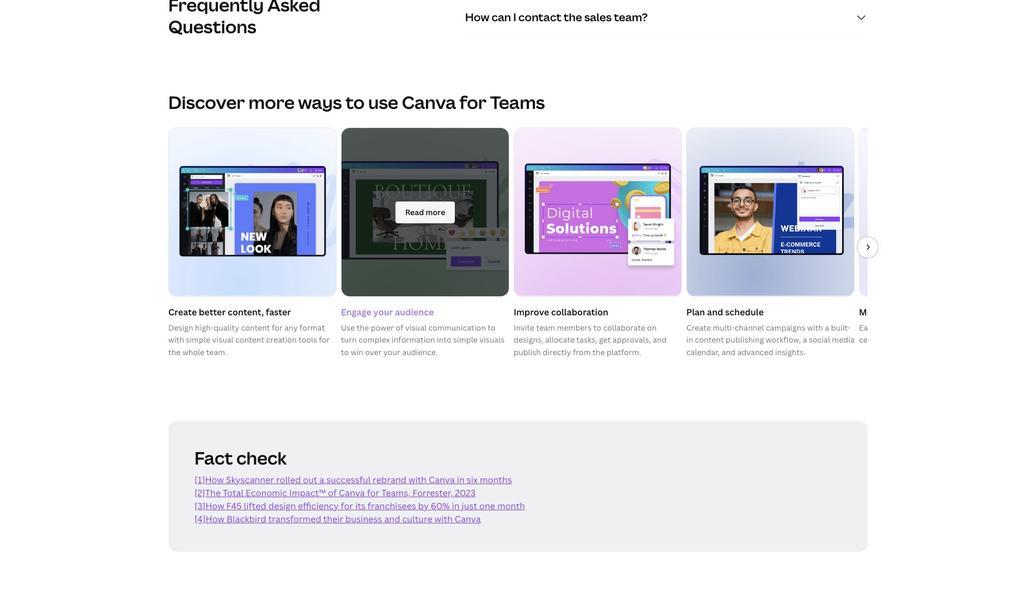 Task type: locate. For each thing, give the bounding box(es) containing it.
content.
[[992, 335, 1024, 345]]

0 horizontal spatial of
[[328, 487, 337, 499]]

multi-
[[713, 322, 735, 333]]

simple down communication
[[453, 335, 478, 345]]

0 vertical spatial design
[[944, 322, 968, 333]]

channel
[[735, 322, 764, 333]]

a right the out
[[319, 474, 324, 486]]

2 vertical spatial in
[[452, 500, 460, 512]]

one right just
[[479, 500, 495, 512]]

content,
[[228, 306, 264, 318]]

one
[[1004, 322, 1018, 333], [479, 500, 495, 512]]

and down the franchisees
[[384, 513, 400, 525]]

check
[[236, 446, 287, 470]]

[4]how blackbird transformed their business and culture with canva link
[[194, 513, 481, 525]]

simple up whole
[[186, 335, 210, 345]]

1 horizontal spatial visual
[[405, 322, 427, 333]]

from
[[573, 347, 591, 357]]

your right over
[[384, 347, 400, 357]]

content up calendar,
[[695, 335, 724, 345]]

the inside the invite team members to collaborate on designs,  allocate tasks, get approvals, and publish directly from the platform.
[[593, 347, 605, 357]]

2 simple from the left
[[453, 335, 478, 345]]

on
[[647, 322, 657, 333]]

in left six
[[457, 474, 465, 486]]

resource improvecollaboration image
[[514, 128, 681, 296]]

how can i contact the sales team?
[[465, 10, 648, 25]]

collaboration
[[551, 306, 608, 318]]

out
[[303, 474, 317, 486]]

your
[[373, 306, 393, 318], [907, 306, 926, 318], [949, 335, 966, 345], [384, 347, 400, 357]]

of inside fact check [1]how skyscanner rolled out a successful rebrand with canva in six months [2]the total economic impact™️ of canva for teams, forrester, 2023 [3]how f45 lifted design efficiency for its franchisees by 60% in just one month [4]how blackbird transformed their business and culture with canva
[[328, 487, 337, 499]]

in left just
[[452, 500, 460, 512]]

team.
[[206, 347, 227, 357]]

for up creation
[[272, 322, 283, 333]]

1 vertical spatial one
[[479, 500, 495, 512]]

visual
[[405, 322, 427, 333], [212, 335, 233, 345]]

to left use
[[345, 91, 365, 114]]

efficiency
[[298, 500, 339, 512]]

the down get
[[593, 347, 605, 357]]

2 vertical spatial a
[[319, 474, 324, 486]]

1 simple from the left
[[186, 335, 210, 345]]

the
[[564, 10, 582, 25], [357, 322, 369, 333], [907, 322, 919, 333], [168, 347, 181, 357], [593, 347, 605, 357]]

canva
[[402, 91, 456, 114], [429, 474, 455, 486], [339, 487, 365, 499], [455, 513, 481, 525]]

[2]the total economic impact™️ of canva for teams, forrester, 2023 link
[[194, 487, 476, 499]]

f45
[[226, 500, 242, 512]]

for right tools
[[319, 335, 330, 345]]

the left sales
[[564, 10, 582, 25]]

and inside the invite team members to collaborate on designs,  allocate tasks, get approvals, and publish directly from the platform.
[[653, 335, 667, 345]]

content down the quality
[[235, 335, 264, 345]]

create down plan
[[686, 322, 711, 333]]

[4]how
[[194, 513, 224, 525]]

with right 'files'
[[987, 322, 1002, 333]]

files
[[970, 322, 985, 333]]

0 vertical spatial visual
[[405, 322, 427, 333]]

[1]how
[[194, 474, 224, 486]]

0 horizontal spatial design
[[268, 500, 296, 512]]

months
[[480, 474, 512, 486]]

2 horizontal spatial a
[[825, 322, 829, 333]]

with down 'design'
[[168, 335, 184, 345]]

create
[[168, 306, 197, 318], [686, 322, 711, 333]]

to inside the invite team members to collaborate on designs,  allocate tasks, get approvals, and publish directly from the platform.
[[593, 322, 601, 333]]

faster
[[266, 306, 291, 318]]

0 horizontal spatial simple
[[186, 335, 210, 345]]

with up social
[[807, 322, 823, 333]]

for
[[460, 91, 487, 114], [272, 322, 283, 333], [319, 335, 330, 345], [367, 487, 379, 499], [341, 500, 353, 512]]

team's
[[928, 306, 956, 318]]

audience.
[[402, 347, 438, 357]]

the left whole
[[168, 347, 181, 357]]

0 horizontal spatial visual
[[212, 335, 233, 345]]

resource createcontent image
[[169, 128, 336, 296]]

and inside create multi-channel campaigns with a built- in content publishing workflow, a social media calendar, and advanced insights.
[[722, 347, 736, 357]]

high-
[[195, 322, 214, 333]]

tasks,
[[576, 335, 597, 345]]

invite team members to collaborate on designs,  allocate tasks, get approvals, and publish directly from the platform.
[[514, 322, 667, 357]]

use the power of visual communication to turn complex information into simple visuals to win over your audience.
[[341, 322, 505, 357]]

1 vertical spatial create
[[686, 322, 711, 333]]

latest
[[921, 322, 942, 333]]

platform.
[[607, 347, 641, 357]]

creation
[[266, 335, 297, 345]]

into
[[437, 335, 451, 345]]

total
[[223, 487, 244, 499]]

of up efficiency
[[328, 487, 337, 499]]

whole
[[182, 347, 204, 357]]

1 vertical spatial of
[[328, 487, 337, 499]]

1 vertical spatial visual
[[212, 335, 233, 345]]

create up 'design'
[[168, 306, 197, 318]]

the right use
[[357, 322, 369, 333]]

can
[[492, 10, 511, 25]]

and
[[707, 306, 723, 318], [653, 335, 667, 345], [722, 347, 736, 357], [384, 513, 400, 525]]

manage
[[919, 335, 947, 345]]

of right 'power'
[[396, 322, 403, 333]]

0 vertical spatial of
[[396, 322, 403, 333]]

campaigns
[[766, 322, 805, 333]]

in inside create multi-channel campaigns with a built- in content publishing workflow, a social media calendar, and advanced insights.
[[686, 335, 693, 345]]

communication
[[428, 322, 486, 333]]

collaborate
[[603, 322, 645, 333]]

1 horizontal spatial simple
[[453, 335, 478, 345]]

visual up information at the left of the page
[[405, 322, 427, 333]]

visual inside 'design high-quality content for any format with simple visual content creation tools for the whole team.'
[[212, 335, 233, 345]]

0 vertical spatial one
[[1004, 322, 1018, 333]]

a left social
[[803, 335, 807, 345]]

any
[[284, 322, 298, 333]]

0 horizontal spatial a
[[319, 474, 324, 486]]

canva down [1]how skyscanner rolled out a successful rebrand with canva in six months link
[[339, 487, 365, 499]]

one up content.
[[1004, 322, 1018, 333]]

design inside easily locate the latest design files with one central place to manage your digital content.
[[944, 322, 968, 333]]

workflow,
[[766, 335, 801, 345]]

to up visuals
[[488, 322, 496, 333]]

create multi-channel campaigns with a built- in content publishing workflow, a social media calendar, and advanced insights.
[[686, 322, 855, 357]]

design down team's
[[944, 322, 968, 333]]

resource planschedule image
[[687, 128, 854, 296]]

and down publishing
[[722, 347, 736, 357]]

how
[[465, 10, 489, 25]]

by
[[418, 500, 429, 512]]

your inside use the power of visual communication to turn complex information into simple visuals to win over your audience.
[[384, 347, 400, 357]]

to up get
[[593, 322, 601, 333]]

your left digital
[[949, 335, 966, 345]]

visual down the quality
[[212, 335, 233, 345]]

improve
[[514, 306, 549, 318]]

0 horizontal spatial create
[[168, 306, 197, 318]]

the down manage all your team's assets
[[907, 322, 919, 333]]

insights.
[[775, 347, 805, 357]]

design up transformed
[[268, 500, 296, 512]]

1 horizontal spatial one
[[1004, 322, 1018, 333]]

1 horizontal spatial of
[[396, 322, 403, 333]]

1 horizontal spatial design
[[944, 322, 968, 333]]

create inside create multi-channel campaigns with a built- in content publishing workflow, a social media calendar, and advanced insights.
[[686, 322, 711, 333]]

1 vertical spatial a
[[803, 335, 807, 345]]

0 vertical spatial a
[[825, 322, 829, 333]]

and down on
[[653, 335, 667, 345]]

1 horizontal spatial a
[[803, 335, 807, 345]]

0 vertical spatial in
[[686, 335, 693, 345]]

1 horizontal spatial create
[[686, 322, 711, 333]]

complex
[[359, 335, 390, 345]]

content
[[241, 322, 270, 333], [235, 335, 264, 345], [695, 335, 724, 345]]

quality
[[214, 322, 239, 333]]

0 horizontal spatial one
[[479, 500, 495, 512]]

0 vertical spatial create
[[168, 306, 197, 318]]

turn
[[341, 335, 357, 345]]

teams
[[490, 91, 545, 114]]

60%
[[431, 500, 450, 512]]

to inside easily locate the latest design files with one central place to manage your digital content.
[[909, 335, 917, 345]]

for left teams on the top of page
[[460, 91, 487, 114]]

canva up forrester,
[[429, 474, 455, 486]]

in
[[686, 335, 693, 345], [457, 474, 465, 486], [452, 500, 460, 512]]

rolled
[[276, 474, 301, 486]]

to right 'place'
[[909, 335, 917, 345]]

create for create multi-channel campaigns with a built- in content publishing workflow, a social media calendar, and advanced insights.
[[686, 322, 711, 333]]

resource engageyouraudience image
[[333, 120, 517, 305]]

1 vertical spatial design
[[268, 500, 296, 512]]

a left built-
[[825, 322, 829, 333]]

content down content, on the bottom left of page
[[241, 322, 270, 333]]

in up calendar,
[[686, 335, 693, 345]]



Task type: describe. For each thing, give the bounding box(es) containing it.
media
[[832, 335, 855, 345]]

rebrand
[[373, 474, 406, 486]]

invite
[[514, 322, 534, 333]]

for left "its"
[[341, 500, 353, 512]]

their
[[323, 513, 343, 525]]

more
[[249, 91, 295, 114]]

information
[[392, 335, 435, 345]]

improve collaboration
[[514, 306, 608, 318]]

one inside easily locate the latest design files with one central place to manage your digital content.
[[1004, 322, 1018, 333]]

built-
[[831, 322, 851, 333]]

fact check [1]how skyscanner rolled out a successful rebrand with canva in six months [2]the total economic impact™️ of canva for teams, forrester, 2023 [3]how f45 lifted design efficiency for its franchisees by 60% in just one month [4]how blackbird transformed their business and culture with canva
[[194, 446, 525, 525]]

a inside fact check [1]how skyscanner rolled out a successful rebrand with canva in six months [2]the total economic impact™️ of canva for teams, forrester, 2023 [3]how f45 lifted design efficiency for its franchisees by 60% in just one month [4]how blackbird transformed their business and culture with canva
[[319, 474, 324, 486]]

better
[[199, 306, 226, 318]]

i
[[513, 10, 516, 25]]

ways
[[298, 91, 342, 114]]

the inside easily locate the latest design files with one central place to manage your digital content.
[[907, 322, 919, 333]]

simple inside 'design high-quality content for any format with simple visual content creation tools for the whole team.'
[[186, 335, 210, 345]]

advanced
[[737, 347, 773, 357]]

[2]the
[[194, 487, 221, 499]]

design high-quality content for any format with simple visual content creation tools for the whole team.
[[168, 322, 330, 357]]

your up 'power'
[[373, 306, 393, 318]]

canva down just
[[455, 513, 481, 525]]

assets
[[958, 306, 985, 318]]

with inside 'design high-quality content for any format with simple visual content creation tools for the whole team.'
[[168, 335, 184, 345]]

place
[[887, 335, 907, 345]]

use
[[341, 322, 355, 333]]

successful
[[326, 474, 371, 486]]

directly
[[543, 347, 571, 357]]

culture
[[402, 513, 432, 525]]

canva right use
[[402, 91, 456, 114]]

economic
[[246, 487, 287, 499]]

lifted
[[244, 500, 266, 512]]

franchisees
[[368, 500, 416, 512]]

transformed
[[268, 513, 321, 525]]

[3]how f45 lifted design efficiency for its franchisees by 60% in just one month link
[[194, 500, 525, 512]]

tools
[[299, 335, 317, 345]]

your inside easily locate the latest design files with one central place to manage your digital content.
[[949, 335, 966, 345]]

teams,
[[381, 487, 410, 499]]

use
[[368, 91, 398, 114]]

digital
[[968, 335, 991, 345]]

with down 60%
[[435, 513, 453, 525]]

members
[[557, 322, 592, 333]]

1 vertical spatial in
[[457, 474, 465, 486]]

all
[[894, 306, 905, 318]]

to left win
[[341, 347, 349, 357]]

with up forrester,
[[409, 474, 427, 486]]

content inside create multi-channel campaigns with a built- in content publishing workflow, a social media calendar, and advanced insights.
[[695, 335, 724, 345]]

plan
[[686, 306, 705, 318]]

format
[[300, 322, 325, 333]]

visuals
[[479, 335, 505, 345]]

just
[[462, 500, 477, 512]]

team?
[[614, 10, 648, 25]]

team
[[536, 322, 555, 333]]

over
[[365, 347, 382, 357]]

power
[[371, 322, 394, 333]]

audience
[[395, 306, 434, 318]]

manage all your team's assets
[[859, 306, 985, 318]]

of inside use the power of visual communication to turn complex information into simple visuals to win over your audience.
[[396, 322, 403, 333]]

design inside fact check [1]how skyscanner rolled out a successful rebrand with canva in six months [2]the total economic impact™️ of canva for teams, forrester, 2023 [3]how f45 lifted design efficiency for its franchisees by 60% in just one month [4]how blackbird transformed their business and culture with canva
[[268, 500, 296, 512]]

visual inside use the power of visual communication to turn complex information into simple visuals to win over your audience.
[[405, 322, 427, 333]]

the inside use the power of visual communication to turn complex information into simple visuals to win over your audience.
[[357, 322, 369, 333]]

central
[[859, 335, 885, 345]]

easily locate the latest design files with one central place to manage your digital content.
[[859, 322, 1024, 345]]

plan and schedule
[[686, 306, 764, 318]]

business
[[345, 513, 382, 525]]

discover more ways to use canva for teams
[[168, 91, 545, 114]]

blackbird
[[227, 513, 266, 525]]

publishing
[[726, 335, 764, 345]]

create for create better content, faster
[[168, 306, 197, 318]]

asked
[[267, 0, 320, 16]]

with inside create multi-channel campaigns with a built- in content publishing workflow, a social media calendar, and advanced insights.
[[807, 322, 823, 333]]

social
[[809, 335, 830, 345]]

engage
[[341, 306, 371, 318]]

one inside fact check [1]how skyscanner rolled out a successful rebrand with canva in six months [2]the total economic impact™️ of canva for teams, forrester, 2023 [3]how f45 lifted design efficiency for its franchisees by 60% in just one month [4]how blackbird transformed their business and culture with canva
[[479, 500, 495, 512]]

six
[[467, 474, 478, 486]]

2023
[[455, 487, 476, 499]]

create better content, faster
[[168, 306, 291, 318]]

discover
[[168, 91, 245, 114]]

frequently asked questions
[[168, 0, 320, 38]]

calendar,
[[686, 347, 720, 357]]

and up 'multi-'
[[707, 306, 723, 318]]

engage your audience
[[341, 306, 434, 318]]

manage
[[859, 306, 892, 318]]

schedule
[[725, 306, 764, 318]]

and inside fact check [1]how skyscanner rolled out a successful rebrand with canva in six months [2]the total economic impact™️ of canva for teams, forrester, 2023 [3]how f45 lifted design efficiency for its franchisees by 60% in just one month [4]how blackbird transformed their business and culture with canva
[[384, 513, 400, 525]]

simple inside use the power of visual communication to turn complex information into simple visuals to win over your audience.
[[453, 335, 478, 345]]

its
[[355, 500, 366, 512]]

win
[[351, 347, 363, 357]]

for up [3]how f45 lifted design efficiency for its franchisees by 60% in just one month link
[[367, 487, 379, 499]]

allocate
[[545, 335, 575, 345]]

the inside 'design high-quality content for any format with simple visual content creation tools for the whole team.'
[[168, 347, 181, 357]]

resource manageassets image
[[860, 128, 1027, 296]]

locate
[[882, 322, 905, 333]]

approvals,
[[613, 335, 651, 345]]

the inside dropdown button
[[564, 10, 582, 25]]

month
[[497, 500, 525, 512]]

get
[[599, 335, 611, 345]]

forrester,
[[412, 487, 453, 499]]

with inside easily locate the latest design files with one central place to manage your digital content.
[[987, 322, 1002, 333]]

[1]how skyscanner rolled out a successful rebrand with canva in six months link
[[194, 474, 512, 486]]

your right the all
[[907, 306, 926, 318]]

impact™️
[[289, 487, 326, 499]]

designs,
[[514, 335, 543, 345]]

easily
[[859, 322, 880, 333]]



Task type: vqa. For each thing, say whether or not it's contained in the screenshot.


